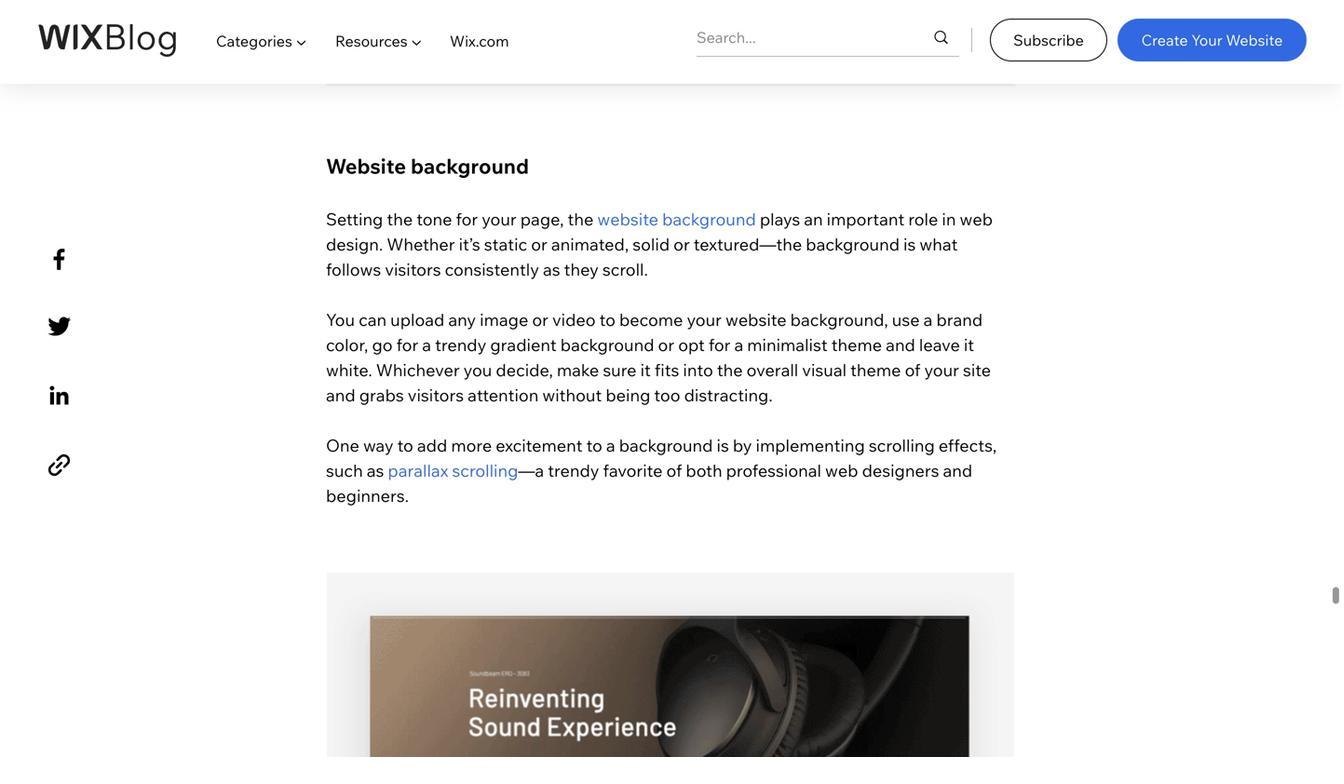 Task type: vqa. For each thing, say whether or not it's contained in the screenshot.
THE BRAND
yes



Task type: describe. For each thing, give the bounding box(es) containing it.
0 horizontal spatial website
[[326, 153, 406, 179]]

upload
[[391, 309, 445, 330]]

0 vertical spatial theme
[[832, 335, 883, 356]]

image
[[480, 309, 529, 330]]

website background link
[[598, 209, 757, 230]]

go
[[372, 335, 393, 356]]

1 horizontal spatial the
[[568, 209, 594, 230]]

1 horizontal spatial it
[[964, 335, 975, 356]]

Search... search field
[[697, 19, 896, 56]]

consistently
[[445, 259, 540, 280]]

video
[[553, 309, 596, 330]]

into
[[684, 360, 714, 381]]

wix.com link
[[436, 15, 524, 67]]

plays
[[760, 209, 801, 230]]

1 horizontal spatial for
[[456, 209, 478, 230]]

—a
[[519, 460, 544, 481]]

both
[[686, 460, 723, 481]]

trendy inside you can upload any image or video to become your website background, use a brand color, go for a trendy gradient background or opt for a minimalist theme and leave it white. whichever you decide, make sure it fits into the overall visual theme of your site and grabs visitors attention without being too distracting.
[[435, 335, 487, 356]]

grabs
[[359, 385, 404, 406]]

such
[[326, 460, 363, 481]]

what
[[920, 234, 958, 255]]

parallax scrolling
[[388, 460, 519, 481]]

designers
[[863, 460, 940, 481]]

share article on linkedin image
[[43, 379, 75, 412]]

scrolling inside one way to add more excitement to a background is by implementing scrolling effects, such as
[[869, 435, 935, 456]]

create
[[1142, 31, 1189, 49]]

or down the website background link on the top of page
[[674, 234, 690, 255]]

categories
[[216, 32, 293, 50]]

you can upload any image or video to become your website background, use a brand color, go for a trendy gradient background or opt for a minimalist theme and leave it white. whichever you decide, make sure it fits into the overall visual theme of your site and grabs visitors attention without being too distracting.
[[326, 309, 995, 406]]

of inside —a trendy favorite of both professional web designers and beginners.
[[667, 460, 683, 481]]

scroll.
[[603, 259, 648, 280]]

distracting.
[[685, 385, 773, 406]]

effects,
[[939, 435, 997, 456]]

and inside —a trendy favorite of both professional web designers and beginners.
[[944, 460, 973, 481]]

background inside the plays an important role in web design. whether it's static or animated, solid or textured—the background is what follows visitors consistently as they scroll.
[[806, 234, 900, 255]]

whether
[[387, 234, 455, 255]]

create your website
[[1142, 31, 1284, 49]]

brand
[[937, 309, 983, 330]]

use
[[893, 309, 920, 330]]

2 horizontal spatial for
[[709, 335, 731, 356]]

wix.com
[[450, 32, 509, 50]]

0 horizontal spatial for
[[397, 335, 419, 356]]

background inside one way to add more excitement to a background is by implementing scrolling effects, such as
[[619, 435, 713, 456]]

web inside —a trendy favorite of both professional web designers and beginners.
[[826, 460, 859, 481]]

—a trendy favorite of both professional web designers and beginners.
[[326, 460, 977, 506]]

favorite
[[603, 460, 663, 481]]

web design visual elements typography image
[[326, 0, 1016, 86]]

professional
[[727, 460, 822, 481]]

your
[[1192, 31, 1223, 49]]

the inside you can upload any image or video to become your website background, use a brand color, go for a trendy gradient background or opt for a minimalist theme and leave it white. whichever you decide, make sure it fits into the overall visual theme of your site and grabs visitors attention without being too distracting.
[[717, 360, 743, 381]]

fits
[[655, 360, 680, 381]]

1 horizontal spatial and
[[886, 335, 916, 356]]

role
[[909, 209, 939, 230]]

background up textured—the
[[663, 209, 757, 230]]

website inside create your website link
[[1227, 31, 1284, 49]]

visitors inside the plays an important role in web design. whether it's static or animated, solid or textured—the background is what follows visitors consistently as they scroll.
[[385, 259, 441, 280]]

2 vertical spatial your
[[925, 360, 960, 381]]

make
[[557, 360, 599, 381]]

become
[[620, 309, 683, 330]]

as inside one way to add more excitement to a background is by implementing scrolling effects, such as
[[367, 460, 384, 481]]

you
[[464, 360, 492, 381]]

trendy inside —a trendy favorite of both professional web designers and beginners.
[[548, 460, 600, 481]]

can
[[359, 309, 387, 330]]

follows
[[326, 259, 381, 280]]

1 vertical spatial theme
[[851, 360, 902, 381]]

web inside the plays an important role in web design. whether it's static or animated, solid or textured—the background is what follows visitors consistently as they scroll.
[[960, 209, 993, 230]]

or up fits
[[658, 335, 675, 356]]

is inside one way to add more excitement to a background is by implementing scrolling effects, such as
[[717, 435, 730, 456]]

important
[[827, 209, 905, 230]]

background up tone
[[411, 153, 529, 179]]

leave
[[920, 335, 961, 356]]

setting the tone for your page, the website background
[[326, 209, 757, 230]]

is inside the plays an important role in web design. whether it's static or animated, solid or textured—the background is what follows visitors consistently as they scroll.
[[904, 234, 916, 255]]

way
[[363, 435, 394, 456]]

any
[[449, 309, 476, 330]]

too
[[655, 385, 681, 406]]

by
[[733, 435, 753, 456]]

one
[[326, 435, 360, 456]]

background inside you can upload any image or video to become your website background, use a brand color, go for a trendy gradient background or opt for a minimalist theme and leave it white. whichever you decide, make sure it fits into the overall visual theme of your site and grabs visitors attention without being too distracting.
[[561, 335, 655, 356]]

parallax
[[388, 460, 449, 481]]

overall
[[747, 360, 799, 381]]

attention
[[468, 385, 539, 406]]

they
[[564, 259, 599, 280]]

of inside you can upload any image or video to become your website background, use a brand color, go for a trendy gradient background or opt for a minimalist theme and leave it white. whichever you decide, make sure it fits into the overall visual theme of your site and grabs visitors attention without being too distracting.
[[905, 360, 921, 381]]

more
[[451, 435, 492, 456]]



Task type: locate. For each thing, give the bounding box(es) containing it.
subscribe
[[1014, 31, 1085, 49]]

share article on facebook image
[[43, 243, 75, 276], [43, 243, 75, 276]]

1 horizontal spatial your
[[687, 309, 722, 330]]

None search field
[[697, 19, 960, 56]]

1 horizontal spatial web
[[960, 209, 993, 230]]

a up favorite
[[607, 435, 616, 456]]

gradient
[[491, 335, 557, 356]]

as
[[543, 259, 561, 280], [367, 460, 384, 481]]

background up sure
[[561, 335, 655, 356]]

trendy down any in the top left of the page
[[435, 335, 487, 356]]

trendy right the —a
[[548, 460, 600, 481]]

color,
[[326, 335, 368, 356]]

is
[[904, 234, 916, 255], [717, 435, 730, 456]]

1 vertical spatial your
[[687, 309, 722, 330]]

0 horizontal spatial trendy
[[435, 335, 487, 356]]

as left they
[[543, 259, 561, 280]]

resources  ▼
[[335, 32, 422, 50]]

scrolling down more at the left of the page
[[452, 460, 519, 481]]

plays an important role in web design. whether it's static or animated, solid or textured—the background is what follows visitors consistently as they scroll.
[[326, 209, 997, 280]]

or up "gradient"
[[532, 309, 549, 330]]

0 horizontal spatial is
[[717, 435, 730, 456]]

0 vertical spatial visitors
[[385, 259, 441, 280]]

to down without
[[587, 435, 603, 456]]

2 ▼ from the left
[[411, 32, 422, 50]]

beginners.
[[326, 486, 409, 506]]

2 horizontal spatial and
[[944, 460, 973, 481]]

static
[[484, 234, 528, 255]]

theme down the background,
[[832, 335, 883, 356]]

scrolling
[[869, 435, 935, 456], [452, 460, 519, 481]]

1 vertical spatial scrolling
[[452, 460, 519, 481]]

categories ▼
[[216, 32, 307, 50]]

animated,
[[552, 234, 629, 255]]

visual
[[803, 360, 847, 381]]

1 horizontal spatial of
[[905, 360, 921, 381]]

or down setting the tone for your page, the website background on the top of the page
[[531, 234, 548, 255]]

your up opt
[[687, 309, 722, 330]]

and down use
[[886, 335, 916, 356]]

background up —a trendy favorite of both professional web designers and beginners.
[[619, 435, 713, 456]]

setting
[[326, 209, 383, 230]]

visitors down whether
[[385, 259, 441, 280]]

trendy
[[435, 335, 487, 356], [548, 460, 600, 481]]

without
[[543, 385, 602, 406]]

web right in at right top
[[960, 209, 993, 230]]

website right your
[[1227, 31, 1284, 49]]

1 horizontal spatial trendy
[[548, 460, 600, 481]]

it's
[[459, 234, 481, 255]]

▼
[[296, 32, 307, 50], [411, 32, 422, 50]]

is left by
[[717, 435, 730, 456]]

one way to add more excitement to a background is by implementing scrolling effects, such as
[[326, 435, 1001, 481]]

and down white.
[[326, 385, 356, 406]]

0 vertical spatial is
[[904, 234, 916, 255]]

for up it's
[[456, 209, 478, 230]]

2 horizontal spatial your
[[925, 360, 960, 381]]

website
[[1227, 31, 1284, 49], [326, 153, 406, 179]]

page,
[[521, 209, 564, 230]]

0 vertical spatial web
[[960, 209, 993, 230]]

0 horizontal spatial scrolling
[[452, 460, 519, 481]]

a right opt
[[735, 335, 744, 356]]

0 vertical spatial and
[[886, 335, 916, 356]]

or
[[531, 234, 548, 255], [674, 234, 690, 255], [532, 309, 549, 330], [658, 335, 675, 356]]

whichever
[[376, 360, 460, 381]]

0 horizontal spatial ▼
[[296, 32, 307, 50]]

1 vertical spatial and
[[326, 385, 356, 406]]

it up site
[[964, 335, 975, 356]]

1 vertical spatial trendy
[[548, 460, 600, 481]]

implementing
[[756, 435, 866, 456]]

as down 'way'
[[367, 460, 384, 481]]

1 vertical spatial is
[[717, 435, 730, 456]]

in
[[943, 209, 957, 230]]

as inside the plays an important role in web design. whether it's static or animated, solid or textured—the background is what follows visitors consistently as they scroll.
[[543, 259, 561, 280]]

the up animated,
[[568, 209, 594, 230]]

your down the leave
[[925, 360, 960, 381]]

0 horizontal spatial of
[[667, 460, 683, 481]]

0 horizontal spatial web
[[826, 460, 859, 481]]

being
[[606, 385, 651, 406]]

website up minimalist
[[726, 309, 787, 330]]

0 vertical spatial of
[[905, 360, 921, 381]]

decide,
[[496, 360, 553, 381]]

scrolling up designers
[[869, 435, 935, 456]]

▼ for resources  ▼
[[411, 32, 422, 50]]

for right go
[[397, 335, 419, 356]]

textured—the
[[694, 234, 803, 255]]

it
[[964, 335, 975, 356], [641, 360, 651, 381]]

▼ right resources
[[411, 32, 422, 50]]

the up whether
[[387, 209, 413, 230]]

a up whichever
[[422, 335, 432, 356]]

is down "role"
[[904, 234, 916, 255]]

your
[[482, 209, 517, 230], [687, 309, 722, 330], [925, 360, 960, 381]]

background down important
[[806, 234, 900, 255]]

to
[[600, 309, 616, 330], [398, 435, 414, 456], [587, 435, 603, 456]]

background
[[411, 153, 529, 179], [663, 209, 757, 230], [806, 234, 900, 255], [561, 335, 655, 356], [619, 435, 713, 456]]

website background
[[326, 153, 534, 179]]

0 vertical spatial as
[[543, 259, 561, 280]]

1 vertical spatial web
[[826, 460, 859, 481]]

visitors
[[385, 259, 441, 280], [408, 385, 464, 406]]

theme
[[832, 335, 883, 356], [851, 360, 902, 381]]

tone
[[417, 209, 452, 230]]

visitors inside you can upload any image or video to become your website background, use a brand color, go for a trendy gradient background or opt for a minimalist theme and leave it white. whichever you decide, make sure it fits into the overall visual theme of your site and grabs visitors attention without being too distracting.
[[408, 385, 464, 406]]

1 vertical spatial of
[[667, 460, 683, 481]]

add
[[417, 435, 448, 456]]

of left both
[[667, 460, 683, 481]]

0 horizontal spatial your
[[482, 209, 517, 230]]

1 vertical spatial it
[[641, 360, 651, 381]]

parallax scrolling link
[[388, 460, 519, 481]]

it left fits
[[641, 360, 651, 381]]

1 horizontal spatial scrolling
[[869, 435, 935, 456]]

1 horizontal spatial is
[[904, 234, 916, 255]]

▼ for categories ▼
[[296, 32, 307, 50]]

a right use
[[924, 309, 933, 330]]

1 ▼ from the left
[[296, 32, 307, 50]]

1 horizontal spatial ▼
[[411, 32, 422, 50]]

design.
[[326, 234, 383, 255]]

1 horizontal spatial website
[[1227, 31, 1284, 49]]

solid
[[633, 234, 670, 255]]

of down the leave
[[905, 360, 921, 381]]

and
[[886, 335, 916, 356], [326, 385, 356, 406], [944, 460, 973, 481]]

0 vertical spatial your
[[482, 209, 517, 230]]

1 horizontal spatial website
[[726, 309, 787, 330]]

white.
[[326, 360, 372, 381]]

0 vertical spatial it
[[964, 335, 975, 356]]

theme right 'visual'
[[851, 360, 902, 381]]

visitors down whichever
[[408, 385, 464, 406]]

2 vertical spatial and
[[944, 460, 973, 481]]

resources
[[335, 32, 408, 50]]

1 horizontal spatial as
[[543, 259, 561, 280]]

sure
[[603, 360, 637, 381]]

0 horizontal spatial it
[[641, 360, 651, 381]]

web down implementing on the right
[[826, 460, 859, 481]]

background,
[[791, 309, 889, 330]]

the up distracting.
[[717, 360, 743, 381]]

0 horizontal spatial as
[[367, 460, 384, 481]]

0 vertical spatial website
[[598, 209, 659, 230]]

an
[[804, 209, 823, 230]]

for
[[456, 209, 478, 230], [397, 335, 419, 356], [709, 335, 731, 356]]

opt
[[679, 335, 705, 356]]

a
[[924, 309, 933, 330], [422, 335, 432, 356], [735, 335, 744, 356], [607, 435, 616, 456]]

for right opt
[[709, 335, 731, 356]]

the
[[387, 209, 413, 230], [568, 209, 594, 230], [717, 360, 743, 381]]

website inside you can upload any image or video to become your website background, use a brand color, go for a trendy gradient background or opt for a minimalist theme and leave it white. whichever you decide, make sure it fits into the overall visual theme of your site and grabs visitors attention without being too distracting.
[[726, 309, 787, 330]]

share article on twitter image
[[43, 311, 75, 343], [43, 311, 75, 343]]

2 horizontal spatial the
[[717, 360, 743, 381]]

copy link of the article image
[[43, 449, 75, 482]]

site
[[964, 360, 992, 381]]

subscribe link
[[991, 19, 1108, 62]]

a inside one way to add more excitement to a background is by implementing scrolling effects, such as
[[607, 435, 616, 456]]

1 vertical spatial as
[[367, 460, 384, 481]]

website up solid
[[598, 209, 659, 230]]

minimalist
[[748, 335, 828, 356]]

1 vertical spatial website
[[326, 153, 406, 179]]

excitement
[[496, 435, 583, 456]]

web design visual elements background image
[[326, 573, 1016, 758]]

0 horizontal spatial the
[[387, 209, 413, 230]]

you
[[326, 309, 355, 330]]

0 vertical spatial trendy
[[435, 335, 487, 356]]

your up static
[[482, 209, 517, 230]]

and down effects,
[[944, 460, 973, 481]]

0 vertical spatial website
[[1227, 31, 1284, 49]]

copy link of the article image
[[43, 449, 75, 482]]

1 vertical spatial website
[[726, 309, 787, 330]]

0 vertical spatial scrolling
[[869, 435, 935, 456]]

to left add
[[398, 435, 414, 456]]

0 horizontal spatial and
[[326, 385, 356, 406]]

to inside you can upload any image or video to become your website background, use a brand color, go for a trendy gradient background or opt for a minimalist theme and leave it white. whichever you decide, make sure it fits into the overall visual theme of your site and grabs visitors attention without being too distracting.
[[600, 309, 616, 330]]

share article on linkedin image
[[43, 379, 75, 412]]

website up setting
[[326, 153, 406, 179]]

▼ right categories
[[296, 32, 307, 50]]

1 vertical spatial visitors
[[408, 385, 464, 406]]

create your website link
[[1118, 19, 1308, 62]]

website
[[598, 209, 659, 230], [726, 309, 787, 330]]

to right video
[[600, 309, 616, 330]]

0 horizontal spatial website
[[598, 209, 659, 230]]



